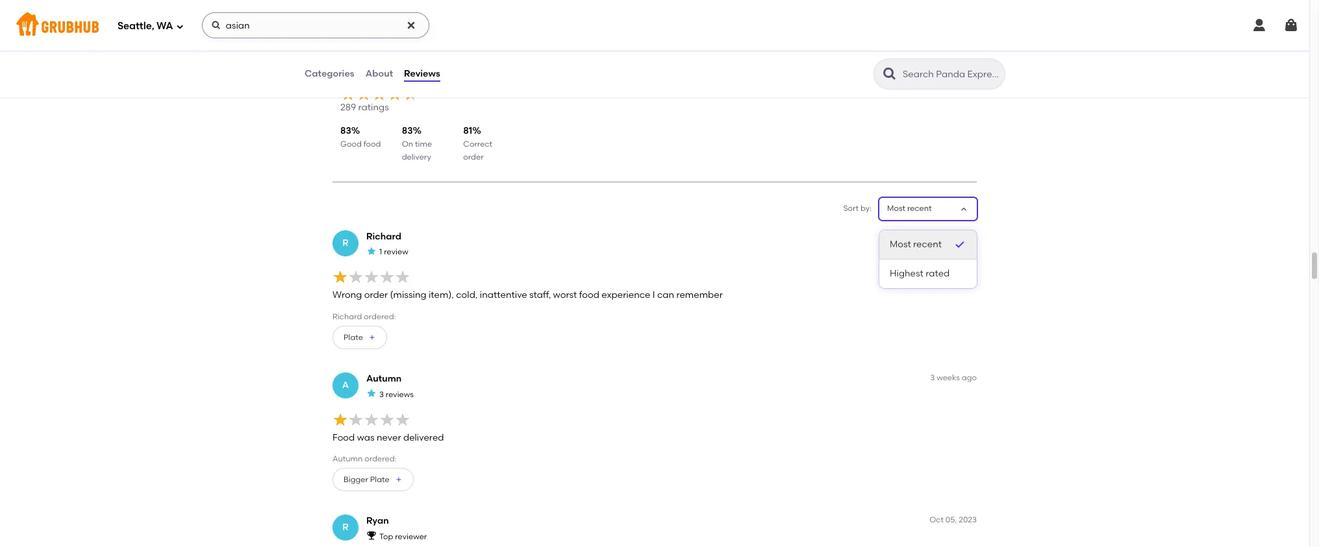 Task type: describe. For each thing, give the bounding box(es) containing it.
83 on time delivery
[[402, 126, 432, 162]]

05,
[[946, 516, 957, 525]]

categories button
[[304, 51, 355, 97]]

1 review
[[379, 248, 409, 257]]

ago for wrong order (missing item), cold, inattentive staff, worst food experience i can remember
[[962, 231, 977, 240]]

plate inside bigger plate button
[[370, 475, 390, 485]]

289 ratings
[[341, 102, 389, 113]]

richard ordered:
[[333, 312, 396, 321]]

ago for food was never delivered
[[962, 374, 977, 383]]

express
[[490, 65, 551, 84]]

plate button
[[333, 326, 387, 350]]

ratings
[[358, 102, 389, 113]]

i
[[653, 290, 655, 301]]

0 vertical spatial most recent
[[888, 204, 932, 213]]

highest
[[890, 268, 924, 279]]

wrong
[[333, 290, 362, 301]]

autumn for autumn  ordered:
[[333, 455, 363, 464]]

bigger plate
[[344, 475, 390, 485]]

never
[[377, 433, 401, 444]]

0 horizontal spatial svg image
[[211, 20, 221, 31]]

about
[[366, 68, 393, 79]]

star icon image for autumn
[[366, 389, 377, 399]]

experience
[[602, 290, 651, 301]]

oct
[[930, 516, 944, 525]]

correct
[[464, 140, 493, 149]]

Search Panda Express search field
[[902, 68, 1001, 81]]

categories
[[305, 68, 355, 79]]

about button
[[365, 51, 394, 97]]

can
[[658, 290, 675, 301]]

plate inside button
[[344, 333, 363, 342]]

3 for 3 reviews
[[379, 390, 384, 399]]

Sort by: field
[[888, 204, 932, 215]]

3 for 3 weeks ago
[[931, 374, 935, 383]]

for
[[409, 65, 431, 84]]

sort
[[844, 204, 859, 213]]

star icon image for richard
[[366, 246, 377, 257]]

bigger
[[344, 475, 368, 485]]

plus icon image for (missing
[[368, 334, 376, 342]]

seattle,
[[118, 20, 154, 32]]

inattentive
[[480, 290, 527, 301]]

83 for 83 on time delivery
[[402, 126, 413, 137]]

seattle, wa
[[118, 20, 173, 32]]

search icon image
[[882, 66, 898, 82]]

was
[[357, 433, 375, 444]]

0 horizontal spatial svg image
[[176, 22, 184, 30]]

reviews for reviews for panda express
[[341, 65, 405, 84]]

81
[[464, 126, 473, 137]]

food inside "83 good food"
[[364, 140, 381, 149]]

delivered
[[403, 433, 444, 444]]

bigger plate button
[[333, 469, 414, 492]]

food
[[333, 433, 355, 444]]



Task type: vqa. For each thing, say whether or not it's contained in the screenshot.
the by:
yes



Task type: locate. For each thing, give the bounding box(es) containing it.
most inside option
[[890, 239, 911, 250]]

reviews right about
[[404, 68, 440, 79]]

0 horizontal spatial 3
[[379, 390, 384, 399]]

plate right bigger
[[370, 475, 390, 485]]

staff,
[[530, 290, 551, 301]]

1
[[379, 248, 382, 257]]

food
[[364, 140, 381, 149], [579, 290, 600, 301]]

most recent option
[[880, 231, 977, 260]]

2 star icon image from the top
[[366, 389, 377, 399]]

food was never delivered
[[333, 433, 444, 444]]

food right good
[[364, 140, 381, 149]]

most right by:
[[888, 204, 906, 213]]

0 horizontal spatial 83
[[341, 126, 351, 137]]

1 ago from the top
[[962, 231, 977, 240]]

1 83 from the left
[[341, 126, 351, 137]]

svg image
[[1252, 18, 1268, 33], [406, 20, 416, 31], [176, 22, 184, 30]]

on
[[402, 140, 413, 149]]

(missing
[[390, 290, 427, 301]]

reviewer
[[395, 533, 427, 542]]

r left 1 on the left of the page
[[343, 238, 349, 249]]

Search for food, convenience, alcohol... search field
[[202, 12, 429, 38]]

1 horizontal spatial 3
[[931, 374, 935, 383]]

1 horizontal spatial richard
[[366, 231, 402, 242]]

1 vertical spatial order
[[364, 290, 388, 301]]

recent
[[908, 204, 932, 213], [914, 239, 942, 250]]

1 star icon image from the top
[[366, 246, 377, 257]]

1 vertical spatial ordered:
[[365, 455, 397, 464]]

trophy icon image
[[366, 531, 377, 542]]

1 horizontal spatial svg image
[[406, 20, 416, 31]]

richard down wrong
[[333, 312, 362, 321]]

richard up 1 on the left of the page
[[366, 231, 402, 242]]

plate
[[344, 333, 363, 342], [370, 475, 390, 485]]

richard for richard
[[366, 231, 402, 242]]

reviews inside button
[[404, 68, 440, 79]]

star icon image left 1 on the left of the page
[[366, 246, 377, 257]]

top
[[379, 533, 393, 542]]

2
[[931, 231, 935, 240]]

3 weeks ago
[[931, 374, 977, 383]]

main navigation navigation
[[0, 0, 1310, 51]]

order
[[464, 153, 484, 162], [364, 290, 388, 301]]

0 vertical spatial recent
[[908, 204, 932, 213]]

reviews up "ratings"
[[341, 65, 405, 84]]

1 horizontal spatial 83
[[402, 126, 413, 137]]

0 vertical spatial plus icon image
[[368, 334, 376, 342]]

0 vertical spatial richard
[[366, 231, 402, 242]]

most recent up highest rated
[[890, 239, 942, 250]]

r for richard
[[343, 238, 349, 249]]

r for ryan
[[343, 522, 349, 534]]

2023
[[959, 516, 977, 525]]

1 vertical spatial food
[[579, 290, 600, 301]]

plus icon image inside bigger plate button
[[395, 476, 403, 484]]

ordered: for order
[[364, 312, 396, 321]]

by:
[[861, 204, 872, 213]]

ordered:
[[364, 312, 396, 321], [365, 455, 397, 464]]

recent inside the most recent 'field'
[[908, 204, 932, 213]]

plus icon image
[[368, 334, 376, 342], [395, 476, 403, 484]]

0 horizontal spatial plus icon image
[[368, 334, 376, 342]]

caret down icon image
[[959, 204, 970, 215]]

reviews
[[341, 65, 405, 84], [404, 68, 440, 79]]

81 correct order
[[464, 126, 493, 162]]

1 vertical spatial plate
[[370, 475, 390, 485]]

0 vertical spatial order
[[464, 153, 484, 162]]

rated
[[926, 268, 950, 279]]

wa
[[157, 20, 173, 32]]

plate down richard ordered:
[[344, 333, 363, 342]]

0 horizontal spatial autumn
[[333, 455, 363, 464]]

1 vertical spatial richard
[[333, 312, 362, 321]]

1 vertical spatial r
[[343, 522, 349, 534]]

most recent up 2
[[888, 204, 932, 213]]

1 vertical spatial plus icon image
[[395, 476, 403, 484]]

top reviewer
[[379, 533, 427, 542]]

0 horizontal spatial plate
[[344, 333, 363, 342]]

0 vertical spatial autumn
[[366, 374, 402, 385]]

0 vertical spatial food
[[364, 140, 381, 149]]

order down correct
[[464, 153, 484, 162]]

check icon image
[[954, 238, 967, 251]]

1 vertical spatial autumn
[[333, 455, 363, 464]]

panda
[[435, 65, 487, 84]]

2 r from the top
[[343, 522, 349, 534]]

83 for 83 good food
[[341, 126, 351, 137]]

2 weeks ago
[[931, 231, 977, 240]]

food right worst
[[579, 290, 600, 301]]

reviews
[[386, 390, 414, 399]]

autumn for autumn
[[366, 374, 402, 385]]

most recent
[[888, 204, 932, 213], [890, 239, 942, 250]]

oct 05, 2023
[[930, 516, 977, 525]]

1 horizontal spatial food
[[579, 290, 600, 301]]

autumn down food
[[333, 455, 363, 464]]

0 horizontal spatial food
[[364, 140, 381, 149]]

0 vertical spatial r
[[343, 238, 349, 249]]

reviews for reviews
[[404, 68, 440, 79]]

0 vertical spatial plate
[[344, 333, 363, 342]]

ryan
[[366, 516, 389, 527]]

reviews for panda express
[[341, 65, 551, 84]]

ordered: up "plate" button
[[364, 312, 396, 321]]

2 horizontal spatial svg image
[[1252, 18, 1268, 33]]

richard
[[366, 231, 402, 242], [333, 312, 362, 321]]

ago
[[962, 231, 977, 240], [962, 374, 977, 383]]

3 reviews
[[379, 390, 414, 399]]

1 vertical spatial star icon image
[[366, 389, 377, 399]]

1 weeks from the top
[[937, 231, 960, 240]]

time
[[415, 140, 432, 149]]

1 horizontal spatial order
[[464, 153, 484, 162]]

1 horizontal spatial svg image
[[1284, 18, 1300, 33]]

0 horizontal spatial order
[[364, 290, 388, 301]]

most recent inside option
[[890, 239, 942, 250]]

2 weeks from the top
[[937, 374, 960, 383]]

order inside 81 correct order
[[464, 153, 484, 162]]

83 good food
[[341, 126, 381, 149]]

83 inside 83 on time delivery
[[402, 126, 413, 137]]

ordered: for was
[[365, 455, 397, 464]]

most
[[888, 204, 906, 213], [890, 239, 911, 250]]

most inside 'field'
[[888, 204, 906, 213]]

83 up good
[[341, 126, 351, 137]]

weeks for food was never delivered
[[937, 374, 960, 383]]

most up highest
[[890, 239, 911, 250]]

plus icon image right 'bigger plate'
[[395, 476, 403, 484]]

recent up highest rated
[[914, 239, 942, 250]]

star icon image left the 3 reviews
[[366, 389, 377, 399]]

sort by:
[[844, 204, 872, 213]]

1 vertical spatial most recent
[[890, 239, 942, 250]]

plus icon image down richard ordered:
[[368, 334, 376, 342]]

autumn up the 3 reviews
[[366, 374, 402, 385]]

83 up on
[[402, 126, 413, 137]]

1 horizontal spatial plus icon image
[[395, 476, 403, 484]]

83 inside "83 good food"
[[341, 126, 351, 137]]

0 vertical spatial star icon image
[[366, 246, 377, 257]]

weeks for wrong order (missing item), cold, inattentive staff, worst food experience i can remember
[[937, 231, 960, 240]]

recent inside most recent option
[[914, 239, 942, 250]]

a
[[342, 380, 349, 391]]

83
[[341, 126, 351, 137], [402, 126, 413, 137]]

3
[[931, 374, 935, 383], [379, 390, 384, 399]]

remember
[[677, 290, 723, 301]]

0 vertical spatial weeks
[[937, 231, 960, 240]]

2 ago from the top
[[962, 374, 977, 383]]

highest rated
[[890, 268, 950, 279]]

recent up 2
[[908, 204, 932, 213]]

1 horizontal spatial plate
[[370, 475, 390, 485]]

plus icon image for never
[[395, 476, 403, 484]]

cold,
[[456, 290, 478, 301]]

plus icon image inside "plate" button
[[368, 334, 376, 342]]

1 vertical spatial 3
[[379, 390, 384, 399]]

r
[[343, 238, 349, 249], [343, 522, 349, 534]]

1 vertical spatial most
[[890, 239, 911, 250]]

289
[[341, 102, 356, 113]]

svg image
[[1284, 18, 1300, 33], [211, 20, 221, 31]]

wrong order (missing item), cold, inattentive staff, worst food experience i can remember
[[333, 290, 723, 301]]

0 vertical spatial ago
[[962, 231, 977, 240]]

good
[[341, 140, 362, 149]]

1 horizontal spatial autumn
[[366, 374, 402, 385]]

1 vertical spatial weeks
[[937, 374, 960, 383]]

0 vertical spatial 3
[[931, 374, 935, 383]]

review
[[384, 248, 409, 257]]

1 r from the top
[[343, 238, 349, 249]]

autumn  ordered:
[[333, 455, 397, 464]]

r left trophy icon
[[343, 522, 349, 534]]

star icon image
[[366, 246, 377, 257], [366, 389, 377, 399]]

order up richard ordered:
[[364, 290, 388, 301]]

0 vertical spatial ordered:
[[364, 312, 396, 321]]

0 vertical spatial most
[[888, 204, 906, 213]]

1 vertical spatial ago
[[962, 374, 977, 383]]

0 horizontal spatial richard
[[333, 312, 362, 321]]

delivery
[[402, 153, 431, 162]]

richard for richard ordered:
[[333, 312, 362, 321]]

weeks
[[937, 231, 960, 240], [937, 374, 960, 383]]

item),
[[429, 290, 454, 301]]

ordered: up bigger plate button in the left bottom of the page
[[365, 455, 397, 464]]

worst
[[553, 290, 577, 301]]

autumn
[[366, 374, 402, 385], [333, 455, 363, 464]]

1 vertical spatial recent
[[914, 239, 942, 250]]

2 83 from the left
[[402, 126, 413, 137]]

reviews button
[[404, 51, 441, 97]]



